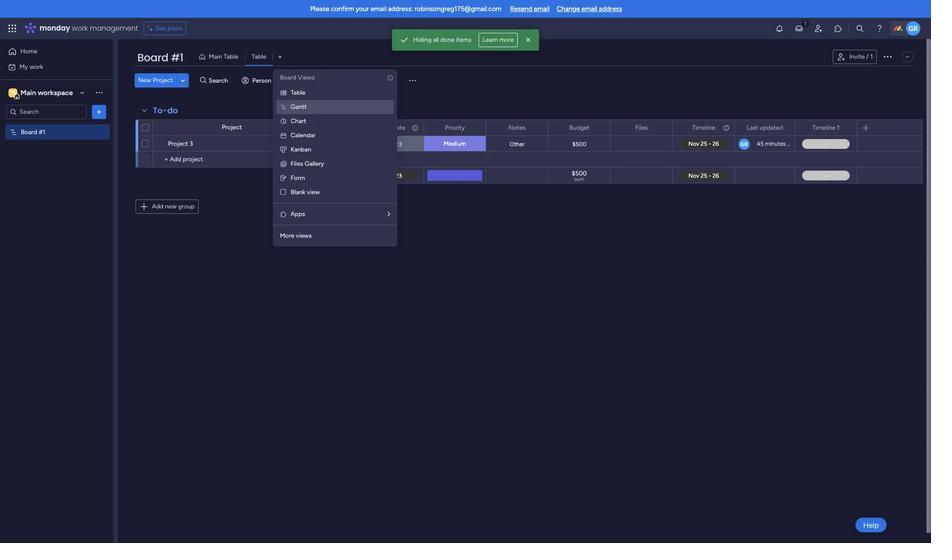 Task type: locate. For each thing, give the bounding box(es) containing it.
0 vertical spatial 1
[[871, 53, 873, 60]]

0 horizontal spatial board
[[21, 128, 37, 136]]

option
[[0, 124, 113, 126]]

1 horizontal spatial /
[[867, 53, 869, 60]]

view
[[307, 189, 320, 196]]

notifications image
[[775, 24, 784, 33]]

blank view
[[291, 189, 320, 196]]

angle down image
[[181, 77, 185, 84]]

0 horizontal spatial 1
[[837, 124, 840, 131]]

date
[[393, 124, 405, 131]]

1 vertical spatial project
[[222, 124, 242, 131]]

0 vertical spatial $500
[[573, 141, 587, 147]]

1 vertical spatial 1
[[837, 124, 840, 131]]

workspace options image
[[95, 88, 104, 97]]

learn
[[483, 36, 498, 44]]

board #1 down search in workspace field
[[21, 128, 45, 136]]

home button
[[5, 44, 96, 59]]

0 horizontal spatial board #1
[[21, 128, 45, 136]]

email right your
[[371, 5, 386, 13]]

done
[[441, 36, 455, 44]]

address
[[599, 5, 622, 13]]

more
[[500, 36, 514, 44]]

table inside main table button
[[224, 53, 238, 60]]

1 vertical spatial files
[[291, 160, 303, 168]]

main right workspace image
[[20, 88, 36, 97]]

new
[[138, 76, 151, 84]]

main
[[209, 53, 222, 60], [20, 88, 36, 97]]

main inside button
[[209, 53, 222, 60]]

1 timeline from the left
[[692, 124, 716, 131]]

timeline
[[692, 124, 716, 131], [813, 124, 836, 131]]

board inside field
[[137, 50, 168, 65]]

board #1
[[137, 50, 184, 65], [21, 128, 45, 136]]

3 email from the left
[[582, 5, 597, 13]]

person button
[[238, 73, 277, 88]]

0 vertical spatial board
[[137, 50, 168, 65]]

0 horizontal spatial /
[[311, 77, 314, 84]]

1
[[871, 53, 873, 60], [837, 124, 840, 131]]

nov
[[384, 141, 394, 147]]

0 horizontal spatial table
[[224, 53, 238, 60]]

2 vertical spatial board
[[21, 128, 37, 136]]

board #1 up new project
[[137, 50, 184, 65]]

/ left "2"
[[311, 77, 314, 84]]

2 email from the left
[[534, 5, 550, 13]]

1 horizontal spatial column information image
[[723, 124, 730, 131]]

1 horizontal spatial board #1
[[137, 50, 184, 65]]

1 horizontal spatial work
[[72, 23, 88, 33]]

add new group button
[[136, 200, 199, 214]]

main for main workspace
[[20, 88, 36, 97]]

#1 inside field
[[171, 50, 184, 65]]

1 horizontal spatial email
[[534, 5, 550, 13]]

/ for 1
[[867, 53, 869, 60]]

plans
[[168, 24, 182, 32]]

list arrow image
[[388, 211, 390, 217]]

#1 down search in workspace field
[[39, 128, 45, 136]]

0 vertical spatial files
[[636, 124, 648, 131]]

2 horizontal spatial table
[[291, 89, 305, 96]]

1 vertical spatial #1
[[39, 128, 45, 136]]

table down 'filter'
[[291, 89, 305, 96]]

files for files
[[636, 124, 648, 131]]

1 horizontal spatial #1
[[171, 50, 184, 65]]

23
[[396, 141, 402, 147]]

0 vertical spatial main
[[209, 53, 222, 60]]

column information image for due date
[[412, 124, 419, 131]]

1 horizontal spatial files
[[636, 124, 648, 131]]

nov 23
[[384, 141, 402, 147]]

resend
[[510, 5, 532, 13]]

board down search in workspace field
[[21, 128, 37, 136]]

files inside field
[[636, 124, 648, 131]]

column information image for timeline
[[723, 124, 730, 131]]

Budget field
[[567, 123, 592, 133]]

table
[[224, 53, 238, 60], [252, 53, 266, 60], [291, 89, 305, 96]]

0 vertical spatial /
[[867, 53, 869, 60]]

updated
[[760, 124, 783, 131]]

work inside button
[[30, 63, 43, 70]]

1 horizontal spatial timeline
[[813, 124, 836, 131]]

Priority field
[[443, 123, 467, 133]]

files
[[636, 124, 648, 131], [291, 160, 303, 168]]

1 inside button
[[871, 53, 873, 60]]

1 horizontal spatial board
[[137, 50, 168, 65]]

0 vertical spatial board #1
[[137, 50, 184, 65]]

column information image
[[412, 124, 419, 131], [723, 124, 730, 131]]

0 horizontal spatial column information image
[[412, 124, 419, 131]]

table up search field
[[224, 53, 238, 60]]

alert
[[392, 29, 539, 51]]

1 vertical spatial main
[[20, 88, 36, 97]]

/
[[867, 53, 869, 60], [311, 77, 314, 84]]

#1 up "angle down" 'image' at top
[[171, 50, 184, 65]]

1 column information image from the left
[[412, 124, 419, 131]]

workspace selection element
[[8, 87, 74, 99]]

group
[[178, 203, 195, 210]]

0 vertical spatial #1
[[171, 50, 184, 65]]

main table
[[209, 53, 238, 60]]

timeline inside 'field'
[[692, 124, 716, 131]]

greg robinson image
[[906, 21, 921, 36]]

Timeline field
[[690, 123, 718, 133]]

0 horizontal spatial main
[[20, 88, 36, 97]]

2 vertical spatial project
[[168, 140, 188, 148]]

0 horizontal spatial files
[[291, 160, 303, 168]]

board #1 inside field
[[137, 50, 184, 65]]

apps image
[[280, 211, 287, 218]]

invite members image
[[814, 24, 823, 33]]

add new group
[[152, 203, 195, 210]]

/ right invite on the top
[[867, 53, 869, 60]]

1 vertical spatial $500
[[572, 170, 587, 177]]

project left 3
[[168, 140, 188, 148]]

due
[[380, 124, 391, 131]]

1 horizontal spatial table
[[252, 53, 266, 60]]

alert containing hiding all done items
[[392, 29, 539, 51]]

options image
[[95, 107, 104, 116]]

work right my
[[30, 63, 43, 70]]

#1
[[171, 50, 184, 65], [39, 128, 45, 136]]

1 vertical spatial board #1
[[21, 128, 45, 136]]

confirm
[[331, 5, 354, 13]]

timeline inside field
[[813, 124, 836, 131]]

column information image right 'date'
[[412, 124, 419, 131]]

work right monday
[[72, 23, 88, 33]]

table left add view image
[[252, 53, 266, 60]]

search everything image
[[856, 24, 865, 33]]

$500
[[573, 141, 587, 147], [572, 170, 587, 177]]

/ inside button
[[867, 53, 869, 60]]

main up search field
[[209, 53, 222, 60]]

robinsongreg175@gmail.com
[[415, 5, 502, 13]]

project for project
[[222, 124, 242, 131]]

kanban
[[291, 146, 311, 153]]

email
[[371, 5, 386, 13], [534, 5, 550, 13], [582, 5, 597, 13]]

email right change
[[582, 5, 597, 13]]

filter / 2
[[295, 77, 319, 84]]

more
[[280, 232, 294, 240]]

change
[[557, 5, 580, 13]]

board left "views"
[[280, 74, 296, 81]]

2 timeline from the left
[[813, 124, 836, 131]]

2 horizontal spatial email
[[582, 5, 597, 13]]

1 horizontal spatial main
[[209, 53, 222, 60]]

2
[[315, 77, 319, 84]]

1 vertical spatial /
[[311, 77, 314, 84]]

0 vertical spatial work
[[72, 23, 88, 33]]

notes
[[509, 124, 526, 131]]

1 vertical spatial board
[[280, 74, 296, 81]]

project
[[153, 76, 173, 84], [222, 124, 242, 131], [168, 140, 188, 148]]

1 image
[[802, 18, 810, 28]]

Last updated field
[[745, 123, 786, 133]]

project up + add project text field
[[222, 124, 242, 131]]

monday work management
[[40, 23, 138, 33]]

minutes
[[765, 140, 786, 147]]

my work
[[20, 63, 43, 70]]

work
[[72, 23, 88, 33], [30, 63, 43, 70]]

2 column information image from the left
[[723, 124, 730, 131]]

0 horizontal spatial #1
[[39, 128, 45, 136]]

main inside workspace selection element
[[20, 88, 36, 97]]

1 vertical spatial work
[[30, 63, 43, 70]]

project right new
[[153, 76, 173, 84]]

please
[[310, 5, 329, 13]]

column information image right timeline 'field'
[[723, 124, 730, 131]]

0 vertical spatial project
[[153, 76, 173, 84]]

calendar
[[291, 132, 316, 139]]

v2 search image
[[200, 75, 207, 85]]

project for project 3
[[168, 140, 188, 148]]

1 horizontal spatial 1
[[871, 53, 873, 60]]

board up new project
[[137, 50, 168, 65]]

apps
[[291, 210, 305, 218]]

0 horizontal spatial timeline
[[692, 124, 716, 131]]

email right resend
[[534, 5, 550, 13]]

files for files gallery
[[291, 160, 303, 168]]

Timeline 1 field
[[810, 123, 842, 133]]

0 horizontal spatial work
[[30, 63, 43, 70]]

invite
[[850, 53, 865, 60]]

change email address link
[[557, 5, 622, 13]]

add view image
[[278, 54, 282, 60]]

options image
[[882, 51, 893, 62]]

$500 for $500 sum
[[572, 170, 587, 177]]

views
[[298, 74, 315, 81]]

0 horizontal spatial email
[[371, 5, 386, 13]]



Task type: vqa. For each thing, say whether or not it's contained in the screenshot.
sixth Working on it from the top
no



Task type: describe. For each thing, give the bounding box(es) containing it.
all
[[433, 36, 439, 44]]

gantt
[[291, 103, 307, 111]]

due date
[[380, 124, 405, 131]]

see plans
[[155, 24, 182, 32]]

resend email
[[510, 5, 550, 13]]

+ Add project text field
[[157, 154, 307, 165]]

main for main table
[[209, 53, 222, 60]]

more views
[[280, 232, 312, 240]]

budget
[[569, 124, 590, 131]]

blank
[[291, 189, 306, 196]]

invite / 1 button
[[833, 50, 877, 64]]

hide
[[384, 77, 397, 84]]

email for change email address
[[582, 5, 597, 13]]

2 horizontal spatial board
[[280, 74, 296, 81]]

3
[[190, 140, 193, 148]]

timeline for timeline
[[692, 124, 716, 131]]

new
[[165, 203, 177, 210]]

menu image
[[408, 76, 417, 85]]

hiding
[[413, 36, 432, 44]]

new project
[[138, 76, 173, 84]]

main table button
[[195, 50, 245, 64]]

see
[[155, 24, 166, 32]]

timeline 1
[[813, 124, 840, 131]]

change email address
[[557, 5, 622, 13]]

timeline for timeline 1
[[813, 124, 836, 131]]

last updated
[[747, 124, 783, 131]]

arrow down image
[[323, 75, 333, 86]]

Search field
[[207, 74, 233, 87]]

my work button
[[5, 60, 96, 74]]

see plans button
[[143, 22, 186, 35]]

close image
[[524, 36, 533, 44]]

management
[[90, 23, 138, 33]]

project 3
[[168, 140, 193, 148]]

To-do field
[[151, 105, 180, 116]]

views
[[296, 232, 312, 240]]

board #1 list box
[[0, 123, 113, 260]]

45 minutes ago
[[757, 140, 797, 147]]

1 inside field
[[837, 124, 840, 131]]

do
[[167, 105, 178, 116]]

chart
[[291, 117, 306, 125]]

learn more button
[[479, 33, 518, 47]]

sum
[[575, 176, 585, 182]]

Board #1 field
[[135, 50, 186, 65]]

priority
[[445, 124, 465, 131]]

items
[[456, 36, 472, 44]]

medium
[[444, 140, 466, 148]]

new project button
[[135, 73, 176, 88]]

your
[[356, 5, 369, 13]]

#1 inside list box
[[39, 128, 45, 136]]

add
[[152, 203, 164, 210]]

home
[[20, 48, 37, 55]]

learn more
[[483, 36, 514, 44]]

hiding all done items
[[413, 36, 472, 44]]

last
[[747, 124, 759, 131]]

apps image
[[834, 24, 843, 33]]

filter
[[295, 77, 309, 84]]

help
[[863, 521, 879, 530]]

work for my
[[30, 63, 43, 70]]

Files field
[[633, 123, 650, 133]]

my
[[20, 63, 28, 70]]

table button
[[245, 50, 273, 64]]

help button
[[856, 518, 887, 533]]

m
[[10, 89, 16, 96]]

person
[[252, 77, 271, 84]]

Notes field
[[507, 123, 528, 133]]

/ for 2
[[311, 77, 314, 84]]

please confirm your email address: robinsongreg175@gmail.com
[[310, 5, 502, 13]]

email for resend email
[[534, 5, 550, 13]]

address:
[[388, 5, 413, 13]]

ago
[[787, 140, 797, 147]]

Search in workspace field
[[19, 107, 74, 117]]

table inside table button
[[252, 53, 266, 60]]

$500 sum
[[572, 170, 587, 182]]

inbox image
[[795, 24, 804, 33]]

board views
[[280, 74, 315, 81]]

to-
[[153, 105, 167, 116]]

form
[[291, 174, 305, 182]]

main workspace
[[20, 88, 73, 97]]

work for monday
[[72, 23, 88, 33]]

invite / 1
[[850, 53, 873, 60]]

hide button
[[370, 73, 403, 88]]

Due date field
[[378, 123, 408, 133]]

files gallery
[[291, 160, 324, 168]]

45
[[757, 140, 764, 147]]

expand board header image
[[904, 53, 911, 60]]

workspace image
[[8, 88, 17, 98]]

project inside button
[[153, 76, 173, 84]]

1 email from the left
[[371, 5, 386, 13]]

$500 for $500
[[573, 141, 587, 147]]

board inside list box
[[21, 128, 37, 136]]

workspace
[[38, 88, 73, 97]]

other
[[510, 141, 525, 148]]

board #1 inside list box
[[21, 128, 45, 136]]

to-do
[[153, 105, 178, 116]]

resend email link
[[510, 5, 550, 13]]

select product image
[[8, 24, 17, 33]]

sort by any column image
[[336, 76, 350, 85]]

help image
[[875, 24, 884, 33]]

monday
[[40, 23, 70, 33]]



